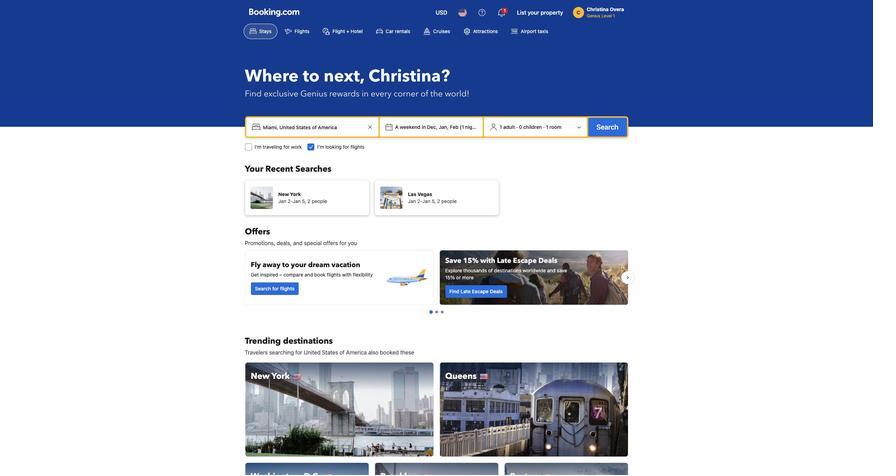 Task type: describe. For each thing, give the bounding box(es) containing it.
2 vertical spatial flights
[[280, 286, 295, 292]]

5, for vegas
[[432, 198, 436, 204]]

dream
[[308, 260, 330, 270]]

flight
[[333, 28, 345, 34]]

find inside where to next, christina? find exclusive genius rewards in every corner of the world!
[[245, 88, 262, 100]]

traveling
[[263, 144, 282, 150]]

destinations inside trending destinations travelers searching for united states of america also booked these
[[283, 336, 333, 347]]

airport
[[521, 28, 537, 34]]

flexibility
[[353, 272, 373, 278]]

offers
[[245, 226, 270, 238]]

escape inside save 15% with late escape deals explore thousands of destinations worldwide and save 15% or more
[[513, 256, 537, 266]]

people for las vegas jan 2-jan 5, 2 people
[[442, 198, 457, 204]]

of inside save 15% with late escape deals explore thousands of destinations worldwide and save 15% or more
[[488, 268, 493, 274]]

0 vertical spatial 15%
[[463, 256, 479, 266]]

c
[[577, 9, 580, 15]]

taxis
[[538, 28, 549, 34]]

stays
[[259, 28, 272, 34]]

get
[[251, 272, 259, 278]]

of inside trending destinations travelers searching for united states of america also booked these
[[340, 350, 345, 356]]

these
[[401, 350, 415, 356]]

1 button
[[494, 4, 510, 21]]

queens
[[445, 371, 477, 383]]

0 horizontal spatial deals
[[490, 289, 503, 295]]

of inside where to next, christina? find exclusive genius rewards in every corner of the world!
[[421, 88, 429, 100]]

find late escape deals
[[450, 289, 503, 295]]

looking
[[326, 144, 342, 150]]

for left work
[[284, 144, 290, 150]]

search for search
[[597, 123, 619, 131]]

every
[[371, 88, 392, 100]]

1 inside 1 dropdown button
[[504, 8, 506, 13]]

genius inside christina overa genius level 1
[[587, 13, 601, 18]]

1 adult · 0 children · 1 room button
[[487, 121, 584, 134]]

to inside fly away to your dream vacation get inspired – compare and book flights with flexibility
[[282, 260, 289, 270]]

dec,
[[427, 124, 438, 130]]

cruises
[[433, 28, 450, 34]]

airport taxis
[[521, 28, 549, 34]]

next,
[[324, 65, 365, 88]]

car rentals
[[386, 28, 410, 34]]

work
[[291, 144, 302, 150]]

world!
[[445, 88, 470, 100]]

fly away to your dream vacation get inspired – compare and book flights with flexibility
[[251, 260, 373, 278]]

weekend
[[400, 124, 421, 130]]

2- for york
[[288, 198, 293, 204]]

people for new york jan 2-jan 5, 2 people
[[312, 198, 327, 204]]

group of friends hiking in the mountains on a sunny day image
[[440, 251, 628, 305]]

1 jan from the left
[[278, 198, 286, 204]]

special
[[304, 240, 322, 247]]

i'm looking for flights
[[317, 144, 365, 150]]

states
[[322, 350, 338, 356]]

rewards
[[329, 88, 360, 100]]

1 left the 'room'
[[546, 124, 549, 130]]

attractions
[[473, 28, 498, 34]]

2 for vegas
[[437, 198, 440, 204]]

search for flights
[[255, 286, 295, 292]]

book
[[314, 272, 326, 278]]

or
[[456, 275, 461, 281]]

promotions,
[[245, 240, 275, 247]]

new for new york
[[251, 371, 270, 383]]

2 · from the left
[[544, 124, 545, 130]]

overa
[[610, 6, 624, 12]]

new york jan 2-jan 5, 2 people
[[278, 191, 327, 204]]

1 inside christina overa genius level 1
[[613, 13, 615, 18]]

jan,
[[439, 124, 449, 130]]

find inside find late escape deals link
[[450, 289, 460, 295]]

vacation
[[332, 260, 360, 270]]

level
[[602, 13, 612, 18]]

list your property link
[[513, 4, 568, 21]]

flights link
[[279, 24, 316, 39]]

i'm traveling for work
[[255, 144, 302, 150]]

2 jan from the left
[[293, 198, 301, 204]]

hotel
[[351, 28, 363, 34]]

america
[[346, 350, 367, 356]]

christina?
[[369, 65, 450, 88]]

save 15% with late escape deals explore thousands of destinations worldwide and save 15% or more
[[445, 256, 567, 281]]

3 jan from the left
[[408, 198, 416, 204]]

offers
[[323, 240, 338, 247]]

york for new york jan 2-jan 5, 2 people
[[290, 191, 301, 197]]

in inside where to next, christina? find exclusive genius rewards in every corner of the world!
[[362, 88, 369, 100]]

a weekend in dec, jan, feb (1 night)
[[395, 124, 479, 130]]

also
[[368, 350, 379, 356]]

exclusive
[[264, 88, 298, 100]]

christina
[[587, 6, 609, 12]]

2- for vegas
[[417, 198, 423, 204]]

save
[[445, 256, 462, 266]]

adult
[[504, 124, 515, 130]]

late inside save 15% with late escape deals explore thousands of destinations worldwide and save 15% or more
[[497, 256, 512, 266]]

0
[[519, 124, 522, 130]]

you
[[348, 240, 357, 247]]

search button
[[588, 118, 627, 137]]

property
[[541, 9, 563, 16]]

recent
[[266, 164, 293, 175]]

car rentals link
[[370, 24, 416, 39]]

your
[[245, 164, 263, 175]]

usd button
[[432, 4, 452, 21]]

late inside find late escape deals link
[[461, 289, 471, 295]]



Task type: vqa. For each thing, say whether or not it's contained in the screenshot.
Search for flights
yes



Task type: locate. For each thing, give the bounding box(es) containing it.
1 left the list
[[504, 8, 506, 13]]

1 horizontal spatial 2-
[[417, 198, 423, 204]]

of right the states
[[340, 350, 345, 356]]

destinations inside save 15% with late escape deals explore thousands of destinations worldwide and save 15% or more
[[494, 268, 522, 274]]

with
[[481, 256, 496, 266], [342, 272, 352, 278]]

deals,
[[277, 240, 292, 247]]

york down searching
[[272, 371, 290, 383]]

late
[[497, 256, 512, 266], [461, 289, 471, 295]]

1 vertical spatial to
[[282, 260, 289, 270]]

0 horizontal spatial in
[[362, 88, 369, 100]]

5, down vegas
[[432, 198, 436, 204]]

list your property
[[517, 9, 563, 16]]

0 horizontal spatial 5,
[[302, 198, 306, 204]]

genius down christina
[[587, 13, 601, 18]]

cruises link
[[418, 24, 456, 39]]

for down inspired
[[272, 286, 279, 292]]

1 horizontal spatial 15%
[[463, 256, 479, 266]]

las vegas jan 2-jan 5, 2 people
[[408, 191, 457, 204]]

0 horizontal spatial 15%
[[445, 275, 455, 281]]

rentals
[[395, 28, 410, 34]]

1 horizontal spatial to
[[303, 65, 320, 88]]

jan down recent
[[278, 198, 286, 204]]

1 vertical spatial deals
[[490, 289, 503, 295]]

1 5, from the left
[[302, 198, 306, 204]]

1 vertical spatial 15%
[[445, 275, 455, 281]]

away
[[263, 260, 281, 270]]

york inside the new york jan 2-jan 5, 2 people
[[290, 191, 301, 197]]

2 inside the new york jan 2-jan 5, 2 people
[[308, 198, 311, 204]]

people inside the new york jan 2-jan 5, 2 people
[[312, 198, 327, 204]]

i'm
[[255, 144, 262, 150]]

0 vertical spatial search
[[597, 123, 619, 131]]

usd
[[436, 9, 447, 16]]

united
[[304, 350, 321, 356]]

0 horizontal spatial flights
[[280, 286, 295, 292]]

+
[[347, 28, 350, 34]]

searching
[[269, 350, 294, 356]]

escape down 'more'
[[472, 289, 489, 295]]

1 vertical spatial with
[[342, 272, 352, 278]]

new york link
[[245, 363, 434, 458]]

genius left "rewards"
[[301, 88, 327, 100]]

2 people from the left
[[442, 198, 457, 204]]

2 horizontal spatial flights
[[351, 144, 365, 150]]

your
[[528, 9, 540, 16], [291, 260, 307, 270]]

fly
[[251, 260, 261, 270]]

for inside trending destinations travelers searching for united states of america also booked these
[[296, 350, 303, 356]]

booked
[[380, 350, 399, 356]]

worldwide
[[523, 268, 546, 274]]

0 horizontal spatial 2-
[[288, 198, 293, 204]]

1 horizontal spatial ·
[[544, 124, 545, 130]]

your account menu christina overa genius level 1 element
[[573, 3, 627, 19]]

15%
[[463, 256, 479, 266], [445, 275, 455, 281]]

1 adult · 0 children · 1 room
[[500, 124, 562, 130]]

1 vertical spatial new
[[251, 371, 270, 383]]

flight + hotel link
[[317, 24, 369, 39]]

find down the where
[[245, 88, 262, 100]]

0 vertical spatial york
[[290, 191, 301, 197]]

and left book
[[305, 272, 313, 278]]

1 vertical spatial york
[[272, 371, 290, 383]]

2 2 from the left
[[437, 198, 440, 204]]

1 horizontal spatial search
[[597, 123, 619, 131]]

of right thousands
[[488, 268, 493, 274]]

flights right looking
[[351, 144, 365, 150]]

15% down explore
[[445, 275, 455, 281]]

1 vertical spatial flights
[[327, 272, 341, 278]]

0 horizontal spatial to
[[282, 260, 289, 270]]

car
[[386, 28, 394, 34]]

new down recent
[[278, 191, 289, 197]]

travelers
[[245, 350, 268, 356]]

5, down searches
[[302, 198, 306, 204]]

0 vertical spatial in
[[362, 88, 369, 100]]

1 horizontal spatial your
[[528, 9, 540, 16]]

·
[[516, 124, 518, 130], [544, 124, 545, 130]]

2- inside las vegas jan 2-jan 5, 2 people
[[417, 198, 423, 204]]

new inside the new york jan 2-jan 5, 2 people
[[278, 191, 289, 197]]

searches
[[296, 164, 332, 175]]

progress bar inside main content
[[429, 311, 444, 314]]

1 horizontal spatial deals
[[539, 256, 558, 266]]

2 horizontal spatial of
[[488, 268, 493, 274]]

1 horizontal spatial of
[[421, 88, 429, 100]]

0 horizontal spatial destinations
[[283, 336, 333, 347]]

with inside save 15% with late escape deals explore thousands of destinations worldwide and save 15% or more
[[481, 256, 496, 266]]

for right looking
[[343, 144, 349, 150]]

where
[[245, 65, 299, 88]]

attractions link
[[458, 24, 504, 39]]

destinations up united
[[283, 336, 333, 347]]

1 vertical spatial your
[[291, 260, 307, 270]]

0 horizontal spatial york
[[272, 371, 290, 383]]

night)
[[465, 124, 479, 130]]

2 horizontal spatial and
[[547, 268, 556, 274]]

search for flights link
[[251, 283, 299, 295]]

find down "or"
[[450, 289, 460, 295]]

your right the list
[[528, 9, 540, 16]]

queens link
[[440, 363, 629, 458]]

1 vertical spatial genius
[[301, 88, 327, 100]]

people inside las vegas jan 2-jan 5, 2 people
[[442, 198, 457, 204]]

i'm
[[317, 144, 324, 150]]

5, inside the new york jan 2-jan 5, 2 people
[[302, 198, 306, 204]]

0 vertical spatial new
[[278, 191, 289, 197]]

2 inside las vegas jan 2-jan 5, 2 people
[[437, 198, 440, 204]]

york for new york
[[272, 371, 290, 383]]

of
[[421, 88, 429, 100], [488, 268, 493, 274], [340, 350, 345, 356]]

in left dec,
[[422, 124, 426, 130]]

search inside main content
[[255, 286, 271, 292]]

and left save
[[547, 268, 556, 274]]

find late escape deals link
[[445, 286, 507, 298]]

0 vertical spatial escape
[[513, 256, 537, 266]]

and inside save 15% with late escape deals explore thousands of destinations worldwide and save 15% or more
[[547, 268, 556, 274]]

0 horizontal spatial of
[[340, 350, 345, 356]]

1 horizontal spatial people
[[442, 198, 457, 204]]

a
[[395, 124, 399, 130]]

of left the the
[[421, 88, 429, 100]]

york inside main content
[[272, 371, 290, 383]]

0 vertical spatial with
[[481, 256, 496, 266]]

1
[[504, 8, 506, 13], [613, 13, 615, 18], [500, 124, 502, 130], [546, 124, 549, 130]]

more
[[462, 275, 474, 281]]

–
[[280, 272, 282, 278]]

and inside offers promotions, deals, and special offers for you
[[293, 240, 303, 247]]

1 2 from the left
[[308, 198, 311, 204]]

people
[[312, 198, 327, 204], [442, 198, 457, 204]]

0 vertical spatial late
[[497, 256, 512, 266]]

new york
[[251, 371, 290, 383]]

1 vertical spatial in
[[422, 124, 426, 130]]

Where are you going? field
[[260, 121, 366, 134]]

flights
[[295, 28, 310, 34]]

las
[[408, 191, 417, 197]]

progress bar
[[429, 311, 444, 314]]

1 horizontal spatial with
[[481, 256, 496, 266]]

for left you
[[340, 240, 347, 247]]

1 vertical spatial destinations
[[283, 336, 333, 347]]

stays link
[[244, 24, 278, 39]]

0 vertical spatial your
[[528, 9, 540, 16]]

2- inside the new york jan 2-jan 5, 2 people
[[288, 198, 293, 204]]

save
[[557, 268, 567, 274]]

1 horizontal spatial find
[[450, 289, 460, 295]]

destinations
[[494, 268, 522, 274], [283, 336, 333, 347]]

flights
[[351, 144, 365, 150], [327, 272, 341, 278], [280, 286, 295, 292]]

with down the vacation
[[342, 272, 352, 278]]

0 horizontal spatial with
[[342, 272, 352, 278]]

1 2- from the left
[[288, 198, 293, 204]]

0 horizontal spatial people
[[312, 198, 327, 204]]

your recent searches
[[245, 164, 332, 175]]

new down travelers
[[251, 371, 270, 383]]

booking.com image
[[249, 8, 299, 17]]

0 vertical spatial find
[[245, 88, 262, 100]]

in inside button
[[422, 124, 426, 130]]

1 down the overa
[[613, 13, 615, 18]]

0 horizontal spatial 2
[[308, 198, 311, 204]]

to inside where to next, christina? find exclusive genius rewards in every corner of the world!
[[303, 65, 320, 88]]

inspired
[[260, 272, 278, 278]]

1 horizontal spatial late
[[497, 256, 512, 266]]

york down your recent searches
[[290, 191, 301, 197]]

flights inside fly away to your dream vacation get inspired – compare and book flights with flexibility
[[327, 272, 341, 278]]

· left 0
[[516, 124, 518, 130]]

2 2- from the left
[[417, 198, 423, 204]]

deals up worldwide
[[539, 256, 558, 266]]

deals
[[539, 256, 558, 266], [490, 289, 503, 295]]

0 horizontal spatial and
[[293, 240, 303, 247]]

0 horizontal spatial your
[[291, 260, 307, 270]]

new for new york jan 2-jan 5, 2 people
[[278, 191, 289, 197]]

0 horizontal spatial ·
[[516, 124, 518, 130]]

thousands
[[464, 268, 487, 274]]

0 vertical spatial destinations
[[494, 268, 522, 274]]

for left united
[[296, 350, 303, 356]]

0 horizontal spatial new
[[251, 371, 270, 383]]

destinations left worldwide
[[494, 268, 522, 274]]

0 vertical spatial deals
[[539, 256, 558, 266]]

1 people from the left
[[312, 198, 327, 204]]

main content containing offers
[[239, 226, 634, 476]]

0 horizontal spatial search
[[255, 286, 271, 292]]

· right children
[[544, 124, 545, 130]]

1 horizontal spatial destinations
[[494, 268, 522, 274]]

0 vertical spatial to
[[303, 65, 320, 88]]

region
[[239, 248, 634, 308]]

trending
[[245, 336, 281, 347]]

flights right book
[[327, 272, 341, 278]]

search for search for flights
[[255, 286, 271, 292]]

search
[[597, 123, 619, 131], [255, 286, 271, 292]]

1 horizontal spatial in
[[422, 124, 426, 130]]

with inside fly away to your dream vacation get inspired – compare and book flights with flexibility
[[342, 272, 352, 278]]

airport taxis link
[[505, 24, 554, 39]]

vegas
[[418, 191, 432, 197]]

1 vertical spatial escape
[[472, 289, 489, 295]]

with up thousands
[[481, 256, 496, 266]]

1 horizontal spatial flights
[[327, 272, 341, 278]]

compare
[[284, 272, 303, 278]]

4 jan from the left
[[423, 198, 431, 204]]

search inside button
[[597, 123, 619, 131]]

the
[[431, 88, 443, 100]]

2-
[[288, 198, 293, 204], [417, 198, 423, 204]]

1 vertical spatial search
[[255, 286, 271, 292]]

1 · from the left
[[516, 124, 518, 130]]

1 vertical spatial of
[[488, 268, 493, 274]]

0 vertical spatial flights
[[351, 144, 365, 150]]

room
[[550, 124, 562, 130]]

region containing save 15% with late escape deals
[[239, 248, 634, 308]]

for
[[284, 144, 290, 150], [343, 144, 349, 150], [340, 240, 347, 247], [272, 286, 279, 292], [296, 350, 303, 356]]

15% up thousands
[[463, 256, 479, 266]]

to left next,
[[303, 65, 320, 88]]

0 vertical spatial of
[[421, 88, 429, 100]]

2 5, from the left
[[432, 198, 436, 204]]

1 horizontal spatial york
[[290, 191, 301, 197]]

new inside main content
[[251, 371, 270, 383]]

and right deals, at the left bottom of page
[[293, 240, 303, 247]]

jan down las
[[408, 198, 416, 204]]

christina overa genius level 1
[[587, 6, 624, 18]]

explore
[[445, 268, 462, 274]]

5, inside las vegas jan 2-jan 5, 2 people
[[432, 198, 436, 204]]

1 vertical spatial find
[[450, 289, 460, 295]]

jan down vegas
[[423, 198, 431, 204]]

your inside fly away to your dream vacation get inspired – compare and book flights with flexibility
[[291, 260, 307, 270]]

2- down your recent searches
[[288, 198, 293, 204]]

for inside offers promotions, deals, and special offers for you
[[340, 240, 347, 247]]

in
[[362, 88, 369, 100], [422, 124, 426, 130]]

fly away to your dream vacation image
[[385, 256, 428, 300]]

deals inside save 15% with late escape deals explore thousands of destinations worldwide and save 15% or more
[[539, 256, 558, 266]]

1 vertical spatial late
[[461, 289, 471, 295]]

offers promotions, deals, and special offers for you
[[245, 226, 357, 247]]

escape up worldwide
[[513, 256, 537, 266]]

1 horizontal spatial and
[[305, 272, 313, 278]]

1 left adult
[[500, 124, 502, 130]]

1 horizontal spatial escape
[[513, 256, 537, 266]]

1 horizontal spatial genius
[[587, 13, 601, 18]]

main content
[[239, 226, 634, 476]]

2 vertical spatial of
[[340, 350, 345, 356]]

trending destinations travelers searching for united states of america also booked these
[[245, 336, 415, 356]]

5, for york
[[302, 198, 306, 204]]

2 for york
[[308, 198, 311, 204]]

0 horizontal spatial escape
[[472, 289, 489, 295]]

deals down save 15% with late escape deals explore thousands of destinations worldwide and save 15% or more in the bottom of the page
[[490, 289, 503, 295]]

your up compare
[[291, 260, 307, 270]]

0 horizontal spatial late
[[461, 289, 471, 295]]

1 horizontal spatial 5,
[[432, 198, 436, 204]]

0 horizontal spatial genius
[[301, 88, 327, 100]]

to
[[303, 65, 320, 88], [282, 260, 289, 270]]

to up compare
[[282, 260, 289, 270]]

1 horizontal spatial new
[[278, 191, 289, 197]]

0 horizontal spatial find
[[245, 88, 262, 100]]

in left every
[[362, 88, 369, 100]]

1 horizontal spatial 2
[[437, 198, 440, 204]]

0 vertical spatial genius
[[587, 13, 601, 18]]

jan down your recent searches
[[293, 198, 301, 204]]

(1
[[460, 124, 464, 130]]

and inside fly away to your dream vacation get inspired – compare and book flights with flexibility
[[305, 272, 313, 278]]

flights down compare
[[280, 286, 295, 292]]

2- down vegas
[[417, 198, 423, 204]]

genius inside where to next, christina? find exclusive genius rewards in every corner of the world!
[[301, 88, 327, 100]]



